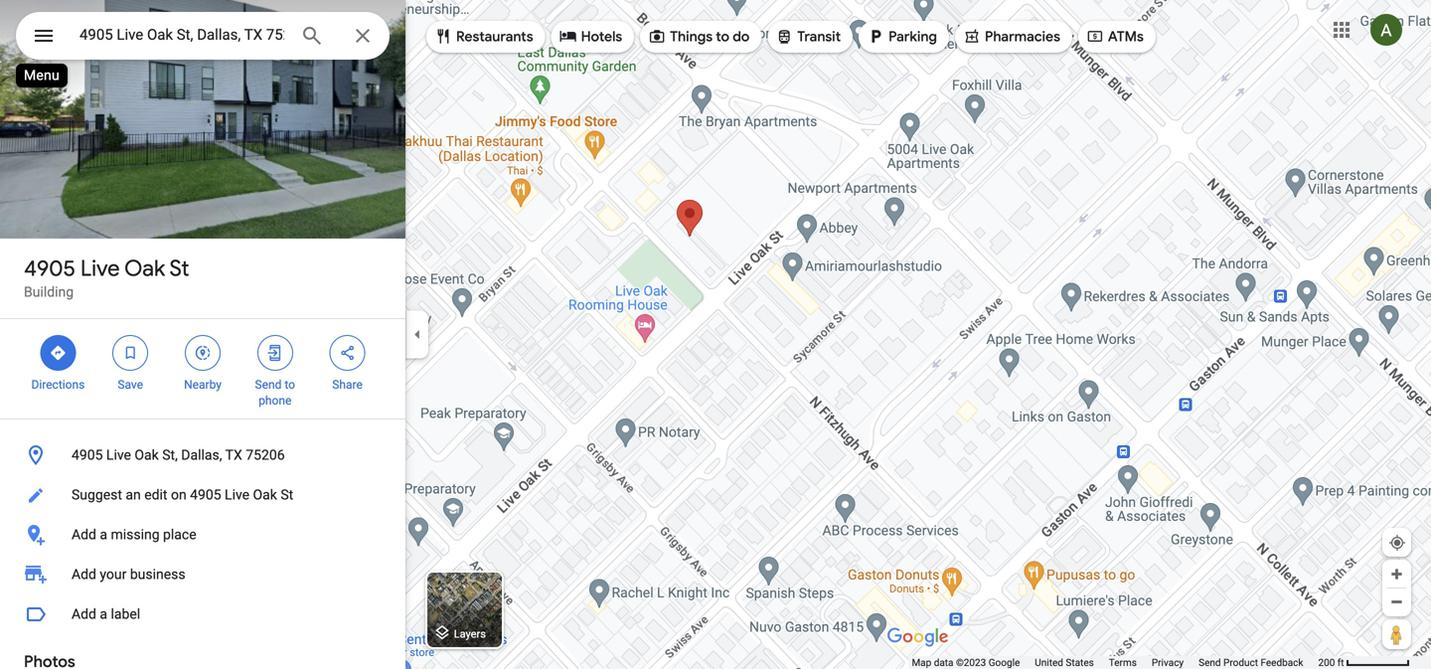 Task type: describe. For each thing, give the bounding box(es) containing it.

[[121, 342, 139, 364]]

oak for st
[[124, 254, 165, 282]]

tx
[[225, 447, 242, 463]]

to inside  things to do
[[716, 28, 730, 46]]

privacy button
[[1152, 656, 1184, 669]]

do
[[733, 28, 750, 46]]

map
[[912, 657, 932, 669]]

add for add a missing place
[[72, 526, 96, 543]]

 button
[[16, 12, 72, 64]]

things
[[670, 28, 713, 46]]

business
[[130, 566, 185, 583]]

st inside button
[[281, 487, 293, 503]]

show street view coverage image
[[1383, 619, 1412, 649]]

add a label
[[72, 606, 140, 622]]

parking
[[889, 28, 937, 46]]

save
[[118, 378, 143, 392]]

google maps element
[[0, 0, 1432, 669]]

zoom out image
[[1390, 594, 1405, 609]]

transit
[[798, 28, 841, 46]]

label
[[111, 606, 140, 622]]

google account: angela cha  
(angela.cha@adept.ai) image
[[1371, 14, 1403, 46]]

send for send to phone
[[255, 378, 282, 392]]


[[648, 25, 666, 47]]

your
[[100, 566, 127, 583]]

nearby
[[184, 378, 222, 392]]

privacy
[[1152, 657, 1184, 669]]

directions
[[31, 378, 85, 392]]

suggest an edit on 4905 live oak st button
[[0, 475, 406, 515]]

product
[[1224, 657, 1259, 669]]


[[963, 25, 981, 47]]

states
[[1066, 657, 1094, 669]]

4905 for st
[[24, 254, 75, 282]]

building
[[24, 284, 74, 300]]

united states
[[1035, 657, 1094, 669]]

live for st,
[[106, 447, 131, 463]]

st inside 4905 live oak st building
[[170, 254, 189, 282]]

map data ©2023 google
[[912, 657, 1020, 669]]

add for add a label
[[72, 606, 96, 622]]

a for label
[[100, 606, 107, 622]]

200 ft button
[[1319, 657, 1411, 669]]


[[194, 342, 212, 364]]

layers
[[454, 628, 486, 640]]


[[1086, 25, 1104, 47]]

edit
[[144, 487, 168, 503]]

4905 live oak st, dallas, tx 75206 button
[[0, 435, 406, 475]]

footer inside google maps element
[[912, 656, 1319, 669]]

terms
[[1109, 657, 1137, 669]]

send for send product feedback
[[1199, 657, 1221, 669]]

show your location image
[[1389, 534, 1407, 552]]

send product feedback
[[1199, 657, 1304, 669]]


[[49, 342, 67, 364]]

4905 Live Oak St, Dallas, TX 75206 field
[[16, 12, 390, 60]]

zoom in image
[[1390, 567, 1405, 582]]



Task type: locate. For each thing, give the bounding box(es) containing it.
add
[[72, 526, 96, 543], [72, 566, 96, 583], [72, 606, 96, 622]]


[[776, 25, 794, 47]]

an
[[126, 487, 141, 503]]

©2023
[[956, 657, 986, 669]]

united
[[1035, 657, 1064, 669]]

add left label
[[72, 606, 96, 622]]

1 vertical spatial 4905
[[72, 447, 103, 463]]


[[867, 25, 885, 47]]

ft
[[1338, 657, 1345, 669]]

google
[[989, 657, 1020, 669]]

live
[[80, 254, 120, 282], [106, 447, 131, 463], [225, 487, 250, 503]]

footer
[[912, 656, 1319, 669]]

200
[[1319, 657, 1335, 669]]

st
[[170, 254, 189, 282], [281, 487, 293, 503]]

a
[[100, 526, 107, 543], [100, 606, 107, 622]]

feedback
[[1261, 657, 1304, 669]]

1 vertical spatial live
[[106, 447, 131, 463]]

0 vertical spatial st
[[170, 254, 189, 282]]

pharmacies
[[985, 28, 1061, 46]]

0 horizontal spatial to
[[285, 378, 295, 392]]

terms button
[[1109, 656, 1137, 669]]

live inside 4905 live oak st building
[[80, 254, 120, 282]]

 transit
[[776, 25, 841, 47]]

data
[[934, 657, 954, 669]]

200 ft
[[1319, 657, 1345, 669]]

none field inside 4905 live oak st, dallas, tx 75206 field
[[80, 23, 284, 47]]

send inside send to phone
[[255, 378, 282, 392]]

4905 inside 4905 live oak st building
[[24, 254, 75, 282]]

send up phone
[[255, 378, 282, 392]]

add a label button
[[0, 594, 406, 634]]

oak inside 4905 live oak st building
[[124, 254, 165, 282]]

oak down 75206 on the bottom left of page
[[253, 487, 277, 503]]


[[32, 21, 56, 50]]

to inside send to phone
[[285, 378, 295, 392]]

add inside button
[[72, 606, 96, 622]]

4905 for st,
[[72, 447, 103, 463]]

 atms
[[1086, 25, 1144, 47]]

1 horizontal spatial send
[[1199, 657, 1221, 669]]

3 add from the top
[[72, 606, 96, 622]]

to up phone
[[285, 378, 295, 392]]

2 vertical spatial add
[[72, 606, 96, 622]]

add your business link
[[0, 555, 406, 594]]

to
[[716, 28, 730, 46], [285, 378, 295, 392]]

a left label
[[100, 606, 107, 622]]


[[339, 342, 356, 364]]

suggest an edit on 4905 live oak st
[[72, 487, 293, 503]]

add for add your business
[[72, 566, 96, 583]]

0 vertical spatial add
[[72, 526, 96, 543]]

4905 live oak st, dallas, tx 75206
[[72, 447, 285, 463]]

send left product
[[1199, 657, 1221, 669]]

send to phone
[[255, 378, 295, 408]]

restaurants
[[456, 28, 534, 46]]

0 horizontal spatial st
[[170, 254, 189, 282]]

0 horizontal spatial send
[[255, 378, 282, 392]]

oak up 
[[124, 254, 165, 282]]

actions for 4905 live oak st region
[[0, 319, 406, 419]]

0 vertical spatial a
[[100, 526, 107, 543]]

 hotels
[[559, 25, 622, 47]]

None field
[[80, 23, 284, 47]]


[[434, 25, 452, 47]]

live inside 4905 live oak st, dallas, tx 75206 button
[[106, 447, 131, 463]]

0 vertical spatial to
[[716, 28, 730, 46]]

0 vertical spatial oak
[[124, 254, 165, 282]]

1 vertical spatial st
[[281, 487, 293, 503]]

share
[[332, 378, 363, 392]]

place
[[163, 526, 196, 543]]

add a missing place
[[72, 526, 196, 543]]

4905 up "suggest"
[[72, 447, 103, 463]]

0 vertical spatial 4905
[[24, 254, 75, 282]]

4905 right on
[[190, 487, 221, 503]]

on
[[171, 487, 187, 503]]

suggest
[[72, 487, 122, 503]]

1 vertical spatial send
[[1199, 657, 1221, 669]]

0 vertical spatial live
[[80, 254, 120, 282]]

send inside button
[[1199, 657, 1221, 669]]

footer containing map data ©2023 google
[[912, 656, 1319, 669]]

2 a from the top
[[100, 606, 107, 622]]

collapse side panel image
[[407, 324, 428, 345]]

a inside button
[[100, 606, 107, 622]]

to left do
[[716, 28, 730, 46]]

send
[[255, 378, 282, 392], [1199, 657, 1221, 669]]

1 vertical spatial a
[[100, 606, 107, 622]]

add down "suggest"
[[72, 526, 96, 543]]

phone
[[259, 394, 292, 408]]

add left your
[[72, 566, 96, 583]]

1 vertical spatial to
[[285, 378, 295, 392]]

a for missing
[[100, 526, 107, 543]]

add a missing place button
[[0, 515, 406, 555]]

1 horizontal spatial st
[[281, 487, 293, 503]]

 parking
[[867, 25, 937, 47]]

a inside button
[[100, 526, 107, 543]]

4905 up building
[[24, 254, 75, 282]]

75206
[[246, 447, 285, 463]]

4905
[[24, 254, 75, 282], [72, 447, 103, 463], [190, 487, 221, 503]]

dallas,
[[181, 447, 222, 463]]

1 horizontal spatial to
[[716, 28, 730, 46]]

4905 live oak st building
[[24, 254, 189, 300]]

hotels
[[581, 28, 622, 46]]

2 vertical spatial live
[[225, 487, 250, 503]]

1 vertical spatial oak
[[135, 447, 159, 463]]

4905 live oak st main content
[[0, 0, 406, 669]]

add your business
[[72, 566, 185, 583]]

 pharmacies
[[963, 25, 1061, 47]]

add inside button
[[72, 526, 96, 543]]

oak left st,
[[135, 447, 159, 463]]

oak for st,
[[135, 447, 159, 463]]

 search field
[[16, 12, 390, 64]]

0 vertical spatial send
[[255, 378, 282, 392]]

 restaurants
[[434, 25, 534, 47]]

missing
[[111, 526, 160, 543]]

oak
[[124, 254, 165, 282], [135, 447, 159, 463], [253, 487, 277, 503]]

1 a from the top
[[100, 526, 107, 543]]

2 add from the top
[[72, 566, 96, 583]]

live for st
[[80, 254, 120, 282]]

send product feedback button
[[1199, 656, 1304, 669]]

2 vertical spatial oak
[[253, 487, 277, 503]]

1 add from the top
[[72, 526, 96, 543]]

a left missing
[[100, 526, 107, 543]]


[[266, 342, 284, 364]]

st,
[[162, 447, 178, 463]]

 things to do
[[648, 25, 750, 47]]


[[559, 25, 577, 47]]

2 vertical spatial 4905
[[190, 487, 221, 503]]

1 vertical spatial add
[[72, 566, 96, 583]]

united states button
[[1035, 656, 1094, 669]]

atms
[[1108, 28, 1144, 46]]

live inside suggest an edit on 4905 live oak st button
[[225, 487, 250, 503]]



Task type: vqa. For each thing, say whether or not it's contained in the screenshot.
the an
yes



